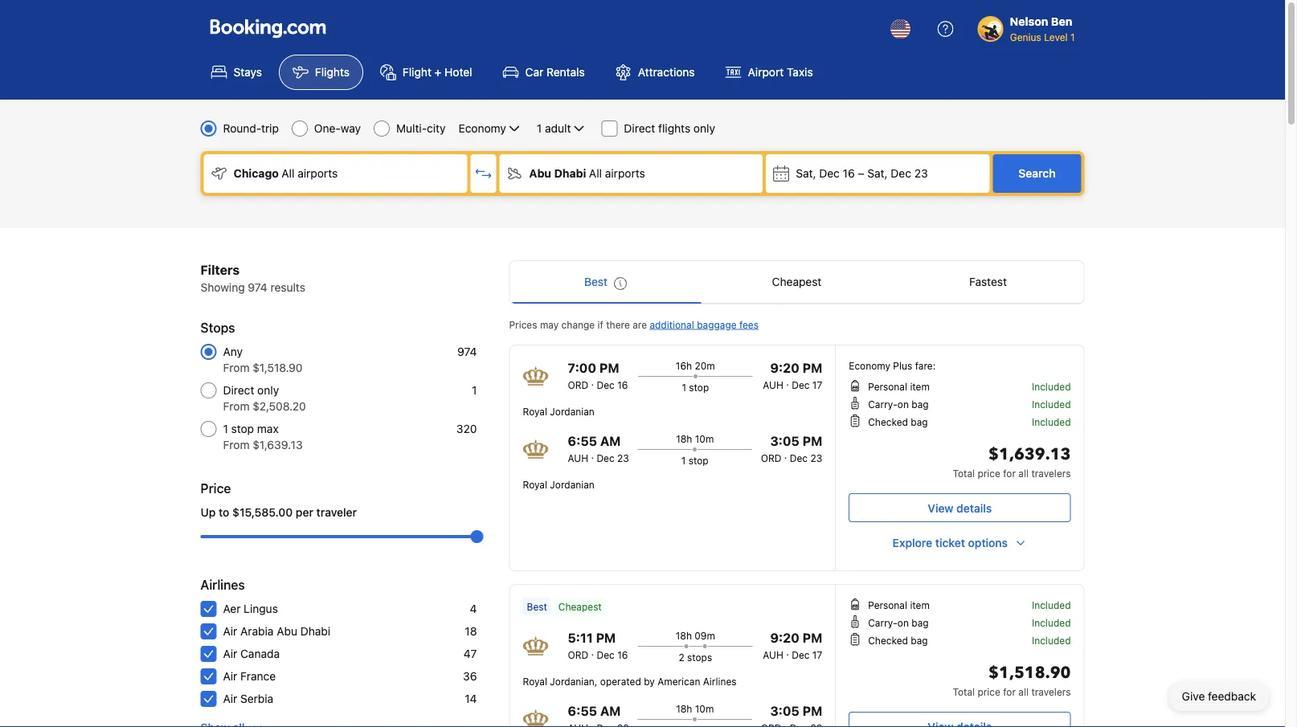 Task type: describe. For each thing, give the bounding box(es) containing it.
2 royal from the top
[[523, 479, 547, 490]]

974 inside filters showing 974 results
[[248, 281, 267, 294]]

1 inside nelson ben genius level 1
[[1071, 31, 1075, 43]]

stop for 7:00 pm
[[689, 382, 709, 393]]

from inside 1 stop max from $1,639.13
[[223, 438, 250, 452]]

give feedback
[[1182, 690, 1256, 703]]

genius
[[1010, 31, 1042, 43]]

dec inside 7:00 pm ord . dec 16
[[597, 379, 615, 391]]

7:00
[[568, 361, 596, 376]]

air for air france
[[223, 670, 237, 683]]

jordanian,
[[550, 676, 598, 687]]

direct only from $2,508.20
[[223, 384, 306, 413]]

any
[[223, 345, 243, 359]]

car rentals link
[[489, 55, 599, 90]]

chicago
[[234, 167, 279, 180]]

max
[[257, 422, 279, 436]]

direct for direct flights only
[[624, 122, 655, 135]]

american
[[658, 676, 700, 687]]

flights link
[[279, 55, 363, 90]]

1 stop max from $1,639.13
[[223, 422, 303, 452]]

price for $1,639.13
[[978, 468, 1001, 479]]

options
[[968, 537, 1008, 550]]

18h for pm
[[676, 630, 692, 641]]

to
[[219, 506, 229, 519]]

2 18h 10m from the top
[[676, 703, 714, 715]]

20m
[[695, 360, 715, 371]]

serbia
[[240, 693, 273, 706]]

there
[[606, 319, 630, 330]]

9:20 for 5:11 pm
[[770, 631, 800, 646]]

2 item from the top
[[910, 600, 930, 611]]

1 inside 1 stop max from $1,639.13
[[223, 422, 228, 436]]

16 for 7:00 pm
[[618, 379, 628, 391]]

4 included from the top
[[1032, 600, 1071, 611]]

nelson
[[1010, 15, 1049, 28]]

details
[[957, 502, 992, 515]]

1 checked bag from the top
[[868, 416, 928, 428]]

1 vertical spatial dhabi
[[300, 625, 331, 638]]

stays link
[[197, 55, 276, 90]]

search
[[1019, 167, 1056, 180]]

plus
[[893, 360, 913, 371]]

0 horizontal spatial airlines
[[201, 578, 245, 593]]

6:55 for 6:55 am auh . dec 23
[[568, 434, 597, 449]]

2 on from the top
[[898, 617, 909, 629]]

economy plus fare:
[[849, 360, 936, 371]]

23 for 3:05 pm
[[811, 453, 823, 464]]

if
[[598, 319, 604, 330]]

fastest button
[[893, 261, 1084, 303]]

economy for economy
[[459, 122, 506, 135]]

1 horizontal spatial only
[[694, 122, 715, 135]]

$2,508.20
[[253, 400, 306, 413]]

airport taxis link
[[712, 55, 827, 90]]

5:11 pm ord . dec 16
[[568, 631, 628, 661]]

air for air canada
[[223, 647, 237, 661]]

stops
[[687, 652, 712, 663]]

attractions
[[638, 66, 695, 79]]

$1,639.13 inside $1,639.13 total price for all travelers
[[989, 444, 1071, 466]]

way
[[341, 122, 361, 135]]

results
[[271, 281, 305, 294]]

aer
[[223, 602, 241, 616]]

dec inside 5:11 pm ord . dec 16
[[597, 650, 615, 661]]

$1,639.13 total price for all travelers
[[953, 444, 1071, 479]]

view details
[[928, 502, 992, 515]]

2 sat, from the left
[[868, 167, 888, 180]]

1 checked from the top
[[868, 416, 908, 428]]

2 royal jordanian from the top
[[523, 479, 595, 490]]

car rentals
[[525, 66, 585, 79]]

price for $1,518.90
[[978, 686, 1001, 698]]

0 vertical spatial dhabi
[[554, 167, 586, 180]]

6 included from the top
[[1032, 635, 1071, 646]]

one-way
[[314, 122, 361, 135]]

stop for 6:55 am
[[689, 455, 709, 466]]

chicago all airports
[[234, 167, 338, 180]]

flight + hotel link
[[367, 55, 486, 90]]

total for $1,639.13
[[953, 468, 975, 479]]

airport
[[748, 66, 784, 79]]

fare:
[[915, 360, 936, 371]]

0 horizontal spatial cheapest
[[559, 601, 602, 613]]

2 stops
[[679, 652, 712, 663]]

from inside any from $1,518.90
[[223, 361, 250, 375]]

1 sat, from the left
[[796, 167, 816, 180]]

2 jordanian from the top
[[550, 479, 595, 490]]

air for air arabia abu dhabi
[[223, 625, 237, 638]]

1 10m from the top
[[695, 433, 714, 445]]

23 for 6:55 am
[[617, 453, 629, 464]]

320
[[457, 422, 477, 436]]

flights
[[315, 66, 350, 79]]

1 vertical spatial best
[[527, 601, 547, 613]]

for for $1,639.13
[[1003, 468, 1016, 479]]

any from $1,518.90
[[223, 345, 303, 375]]

showing
[[201, 281, 245, 294]]

0 vertical spatial abu
[[529, 167, 551, 180]]

1 jordanian from the top
[[550, 406, 595, 417]]

2 carry- from the top
[[868, 617, 898, 629]]

3:05 pm ord . dec 23
[[761, 434, 823, 464]]

multi-city
[[396, 122, 446, 135]]

view details button
[[849, 494, 1071, 523]]

give
[[1182, 690, 1205, 703]]

additional
[[650, 319, 694, 330]]

+
[[435, 66, 442, 79]]

$1,518.90 inside any from $1,518.90
[[253, 361, 303, 375]]

3 included from the top
[[1032, 416, 1071, 428]]

stops
[[201, 320, 235, 336]]

4
[[470, 602, 477, 616]]

1 on from the top
[[898, 399, 909, 410]]

best button
[[510, 261, 701, 303]]

royal jordanian, operated by american airlines
[[523, 676, 737, 687]]

1 personal item from the top
[[868, 381, 930, 392]]

1 adult
[[537, 122, 571, 135]]

$1,639.13 inside 1 stop max from $1,639.13
[[253, 438, 303, 452]]

1 horizontal spatial 974
[[458, 345, 477, 359]]

16h 20m
[[676, 360, 715, 371]]

1 all from the left
[[282, 167, 295, 180]]

multi-
[[396, 122, 427, 135]]

economy for economy plus fare:
[[849, 360, 891, 371]]

attractions link
[[602, 55, 709, 90]]

1 horizontal spatial airlines
[[703, 676, 737, 687]]

airport taxis
[[748, 66, 813, 79]]

canada
[[240, 647, 280, 661]]

best inside "button"
[[584, 275, 608, 289]]

from inside direct only from $2,508.20
[[223, 400, 250, 413]]

5:11
[[568, 631, 593, 646]]

up to $15,585.00 per traveler
[[201, 506, 357, 519]]

2 airports from the left
[[605, 167, 645, 180]]

14
[[465, 693, 477, 706]]

aer lingus
[[223, 602, 278, 616]]

–
[[858, 167, 865, 180]]

ord for 5:11 pm
[[568, 650, 589, 661]]

level
[[1044, 31, 1068, 43]]

9:20 for 7:00 pm
[[770, 361, 800, 376]]

operated
[[600, 676, 641, 687]]

1 airports from the left
[[298, 167, 338, 180]]

18
[[465, 625, 477, 638]]

additional baggage fees link
[[650, 319, 759, 330]]

7:00 pm ord . dec 16
[[568, 361, 628, 391]]

pm inside 7:00 pm ord . dec 16
[[600, 361, 619, 376]]

direct flights only
[[624, 122, 715, 135]]

$1,518.90 inside '$1,518.90 total price for all travelers'
[[989, 662, 1071, 684]]



Task type: locate. For each thing, give the bounding box(es) containing it.
1 stop
[[682, 382, 709, 393], [682, 455, 709, 466]]

on
[[898, 399, 909, 410], [898, 617, 909, 629]]

2 travelers from the top
[[1032, 686, 1071, 698]]

2 17 from the top
[[813, 650, 823, 661]]

dhabi right arabia
[[300, 625, 331, 638]]

18h for am
[[676, 433, 692, 445]]

airlines up aer
[[201, 578, 245, 593]]

taxis
[[787, 66, 813, 79]]

all inside '$1,518.90 total price for all travelers'
[[1019, 686, 1029, 698]]

9:20 pm auh . dec 17 for 7:00 pm
[[763, 361, 823, 391]]

18h down 16h
[[676, 433, 692, 445]]

one-
[[314, 122, 341, 135]]

round-trip
[[223, 122, 279, 135]]

1 vertical spatial 16
[[618, 379, 628, 391]]

0 vertical spatial jordanian
[[550, 406, 595, 417]]

air for air serbia
[[223, 693, 237, 706]]

$15,585.00
[[232, 506, 293, 519]]

change
[[562, 319, 595, 330]]

1 18h 10m from the top
[[676, 433, 714, 445]]

am for 6:55 am
[[600, 704, 621, 719]]

arabia
[[240, 625, 274, 638]]

1 vertical spatial travelers
[[1032, 686, 1071, 698]]

jordanian down 7:00 pm ord . dec 16
[[550, 406, 595, 417]]

3 air from the top
[[223, 670, 237, 683]]

adult
[[545, 122, 571, 135]]

air serbia
[[223, 693, 273, 706]]

travelers inside $1,639.13 total price for all travelers
[[1032, 468, 1071, 479]]

ben
[[1051, 15, 1073, 28]]

0 vertical spatial cheapest
[[772, 275, 822, 289]]

1 air from the top
[[223, 625, 237, 638]]

17 for 7:00 pm
[[813, 379, 823, 391]]

1 royal from the top
[[523, 406, 547, 417]]

18h
[[676, 433, 692, 445], [676, 630, 692, 641], [676, 703, 692, 715]]

personal
[[868, 381, 908, 392], [868, 600, 908, 611]]

0 vertical spatial ord
[[568, 379, 589, 391]]

2 9:20 pm auh . dec 17 from the top
[[763, 631, 823, 661]]

1 vertical spatial auh
[[568, 453, 588, 464]]

0 vertical spatial travelers
[[1032, 468, 1071, 479]]

view
[[928, 502, 954, 515]]

6:55 inside 6:55 am auh . dec 23
[[568, 434, 597, 449]]

16 inside 7:00 pm ord . dec 16
[[618, 379, 628, 391]]

1 vertical spatial 18h 10m
[[676, 703, 714, 715]]

explore ticket options button
[[849, 529, 1071, 558]]

. inside 3:05 pm ord . dec 23
[[784, 449, 787, 461]]

royal
[[523, 406, 547, 417], [523, 479, 547, 490], [523, 676, 547, 687]]

only right the flights
[[694, 122, 715, 135]]

air up air france
[[223, 647, 237, 661]]

feedback
[[1208, 690, 1256, 703]]

only
[[694, 122, 715, 135], [257, 384, 279, 397]]

0 vertical spatial 18h
[[676, 433, 692, 445]]

abu down 1 adult
[[529, 167, 551, 180]]

$1,639.13 up "details"
[[989, 444, 1071, 466]]

direct down any from $1,518.90
[[223, 384, 254, 397]]

travelers for $1,518.90
[[1032, 686, 1071, 698]]

1 vertical spatial direct
[[223, 384, 254, 397]]

$1,639.13 down max
[[253, 438, 303, 452]]

0 horizontal spatial airports
[[298, 167, 338, 180]]

1 included from the top
[[1032, 381, 1071, 392]]

all inside $1,639.13 total price for all travelers
[[1019, 468, 1029, 479]]

air france
[[223, 670, 276, 683]]

item down fare:
[[910, 381, 930, 392]]

0 horizontal spatial abu
[[277, 625, 297, 638]]

1 vertical spatial personal
[[868, 600, 908, 611]]

2 3:05 from the top
[[770, 704, 800, 719]]

18h 10m down 16h 20m
[[676, 433, 714, 445]]

per
[[296, 506, 313, 519]]

prices may change if there are additional baggage fees
[[509, 319, 759, 330]]

best right the 4
[[527, 601, 547, 613]]

auh for 5:11 pm
[[763, 650, 784, 661]]

0 vertical spatial stop
[[689, 382, 709, 393]]

1 vertical spatial 18h
[[676, 630, 692, 641]]

item down explore
[[910, 600, 930, 611]]

economy left plus
[[849, 360, 891, 371]]

personal item down plus
[[868, 381, 930, 392]]

. inside 7:00 pm ord . dec 16
[[591, 376, 594, 387]]

0 vertical spatial personal
[[868, 381, 908, 392]]

1 vertical spatial cheapest
[[559, 601, 602, 613]]

17 for 5:11 pm
[[813, 650, 823, 661]]

0 vertical spatial from
[[223, 361, 250, 375]]

0 horizontal spatial all
[[282, 167, 295, 180]]

3:05 for 3:05 pm
[[770, 704, 800, 719]]

economy
[[459, 122, 506, 135], [849, 360, 891, 371]]

best
[[584, 275, 608, 289], [527, 601, 547, 613]]

1 vertical spatial $1,518.90
[[989, 662, 1071, 684]]

up
[[201, 506, 216, 519]]

2 vertical spatial royal
[[523, 676, 547, 687]]

2 personal item from the top
[[868, 600, 930, 611]]

1 total from the top
[[953, 468, 975, 479]]

auh for 7:00 pm
[[763, 379, 784, 391]]

lingus
[[244, 602, 278, 616]]

17 up 3:05 pm
[[813, 650, 823, 661]]

direct inside direct only from $2,508.20
[[223, 384, 254, 397]]

1 vertical spatial checked
[[868, 635, 908, 646]]

direct for direct only from $2,508.20
[[223, 384, 254, 397]]

1 from from the top
[[223, 361, 250, 375]]

checked
[[868, 416, 908, 428], [868, 635, 908, 646]]

0 vertical spatial $1,518.90
[[253, 361, 303, 375]]

only inside direct only from $2,508.20
[[257, 384, 279, 397]]

0 vertical spatial 10m
[[695, 433, 714, 445]]

1 horizontal spatial all
[[589, 167, 602, 180]]

dhabi down 1 adult dropdown button
[[554, 167, 586, 180]]

1 vertical spatial all
[[1019, 686, 1029, 698]]

17 up 3:05 pm ord . dec 23
[[813, 379, 823, 391]]

1 vertical spatial 9:20 pm auh . dec 17
[[763, 631, 823, 661]]

from up 1 stop max from $1,639.13
[[223, 400, 250, 413]]

sat, left the –
[[796, 167, 816, 180]]

personal item down explore
[[868, 600, 930, 611]]

jordanian down 6:55 am auh . dec 23
[[550, 479, 595, 490]]

0 vertical spatial 974
[[248, 281, 267, 294]]

booking.com logo image
[[210, 19, 326, 38], [210, 19, 326, 38]]

by
[[644, 676, 655, 687]]

0 vertical spatial checked bag
[[868, 416, 928, 428]]

rentals
[[547, 66, 585, 79]]

2 horizontal spatial 23
[[915, 167, 928, 180]]

1 vertical spatial 1 stop
[[682, 455, 709, 466]]

total for $1,518.90
[[953, 686, 975, 698]]

1 vertical spatial airlines
[[703, 676, 737, 687]]

best image
[[614, 277, 627, 290], [614, 277, 627, 290]]

prices
[[509, 319, 537, 330]]

car
[[525, 66, 544, 79]]

2 all from the left
[[589, 167, 602, 180]]

am down 7:00 pm ord . dec 16
[[600, 434, 621, 449]]

best up 'if' at the left
[[584, 275, 608, 289]]

ord for 3:05 pm
[[761, 453, 782, 464]]

nelson ben genius level 1
[[1010, 15, 1075, 43]]

from up price
[[223, 438, 250, 452]]

pm
[[600, 361, 619, 376], [803, 361, 823, 376], [803, 434, 823, 449], [596, 631, 616, 646], [803, 631, 823, 646], [803, 704, 823, 719]]

1 horizontal spatial $1,639.13
[[989, 444, 1071, 466]]

9:20 right 20m
[[770, 361, 800, 376]]

filters showing 974 results
[[201, 262, 305, 294]]

am down operated
[[600, 704, 621, 719]]

16 for 5:11 pm
[[618, 650, 628, 661]]

1 vertical spatial abu
[[277, 625, 297, 638]]

1 horizontal spatial dhabi
[[554, 167, 586, 180]]

10m down 20m
[[695, 433, 714, 445]]

airlines
[[201, 578, 245, 593], [703, 676, 737, 687]]

2 10m from the top
[[695, 703, 714, 715]]

0 vertical spatial checked
[[868, 416, 908, 428]]

0 horizontal spatial direct
[[223, 384, 254, 397]]

1 vertical spatial royal jordanian
[[523, 479, 595, 490]]

airports down one-
[[298, 167, 338, 180]]

direct left the flights
[[624, 122, 655, 135]]

royal jordanian down "7:00"
[[523, 406, 595, 417]]

0 vertical spatial on
[[898, 399, 909, 410]]

0 vertical spatial only
[[694, 122, 715, 135]]

1 travelers from the top
[[1032, 468, 1071, 479]]

search button
[[993, 154, 1082, 193]]

explore
[[893, 537, 933, 550]]

0 vertical spatial all
[[1019, 468, 1029, 479]]

ord
[[568, 379, 589, 391], [761, 453, 782, 464], [568, 650, 589, 661]]

3 royal from the top
[[523, 676, 547, 687]]

16 down the there
[[618, 379, 628, 391]]

1 horizontal spatial cheapest
[[772, 275, 822, 289]]

cheapest inside button
[[772, 275, 822, 289]]

16 inside 5:11 pm ord . dec 16
[[618, 650, 628, 661]]

23 inside 6:55 am auh . dec 23
[[617, 453, 629, 464]]

2 checked bag from the top
[[868, 635, 928, 646]]

2 am from the top
[[600, 704, 621, 719]]

9:20 pm auh . dec 17 up 3:05 pm
[[763, 631, 823, 661]]

from down any
[[223, 361, 250, 375]]

1 horizontal spatial direct
[[624, 122, 655, 135]]

1 inside dropdown button
[[537, 122, 542, 135]]

air arabia abu dhabi
[[223, 625, 331, 638]]

3:05
[[770, 434, 800, 449], [770, 704, 800, 719]]

1 vertical spatial 974
[[458, 345, 477, 359]]

9:20 pm auh . dec 17 up 3:05 pm ord . dec 23
[[763, 361, 823, 391]]

2 6:55 from the top
[[568, 704, 597, 719]]

pm inside 3:05 pm ord . dec 23
[[803, 434, 823, 449]]

. inside 6:55 am auh . dec 23
[[591, 449, 594, 461]]

1 vertical spatial 9:20
[[770, 631, 800, 646]]

for inside '$1,518.90 total price for all travelers'
[[1003, 686, 1016, 698]]

0 horizontal spatial $1,518.90
[[253, 361, 303, 375]]

0 vertical spatial carry-on bag
[[868, 399, 929, 410]]

dec inside 6:55 am auh . dec 23
[[597, 453, 615, 464]]

sat,
[[796, 167, 816, 180], [868, 167, 888, 180]]

all for $1,639.13
[[1019, 468, 1029, 479]]

23 inside 3:05 pm ord . dec 23
[[811, 453, 823, 464]]

personal down explore
[[868, 600, 908, 611]]

0 vertical spatial best
[[584, 275, 608, 289]]

1 vertical spatial 3:05
[[770, 704, 800, 719]]

air down aer
[[223, 625, 237, 638]]

1
[[1071, 31, 1075, 43], [537, 122, 542, 135], [682, 382, 686, 393], [472, 384, 477, 397], [223, 422, 228, 436], [682, 455, 686, 466]]

ord inside 7:00 pm ord . dec 16
[[568, 379, 589, 391]]

on down plus
[[898, 399, 909, 410]]

for for $1,518.90
[[1003, 686, 1016, 698]]

price inside '$1,518.90 total price for all travelers'
[[978, 686, 1001, 698]]

0 vertical spatial personal item
[[868, 381, 930, 392]]

stays
[[234, 66, 262, 79]]

6:55 down 7:00 pm ord . dec 16
[[568, 434, 597, 449]]

1 adult button
[[535, 119, 589, 138]]

airports
[[298, 167, 338, 180], [605, 167, 645, 180]]

2 air from the top
[[223, 647, 237, 661]]

0 horizontal spatial $1,639.13
[[253, 438, 303, 452]]

18h down 'american'
[[676, 703, 692, 715]]

0 vertical spatial economy
[[459, 122, 506, 135]]

1 vertical spatial ord
[[761, 453, 782, 464]]

2 total from the top
[[953, 686, 975, 698]]

0 vertical spatial carry-
[[868, 399, 898, 410]]

1 vertical spatial price
[[978, 686, 1001, 698]]

0 vertical spatial 6:55
[[568, 434, 597, 449]]

09m
[[695, 630, 715, 641]]

abu dhabi all airports
[[529, 167, 645, 180]]

cheapest
[[772, 275, 822, 289], [559, 601, 602, 613]]

royal jordanian down 6:55 am auh . dec 23
[[523, 479, 595, 490]]

9:20 pm auh . dec 17 for 5:11 pm
[[763, 631, 823, 661]]

1 9:20 pm auh . dec 17 from the top
[[763, 361, 823, 391]]

1 6:55 from the top
[[568, 434, 597, 449]]

fastest
[[970, 275, 1007, 289]]

1 vertical spatial royal
[[523, 479, 547, 490]]

flight + hotel
[[403, 66, 472, 79]]

2 included from the top
[[1032, 399, 1071, 410]]

23 inside popup button
[[915, 167, 928, 180]]

1 carry- from the top
[[868, 399, 898, 410]]

2 personal from the top
[[868, 600, 908, 611]]

air left serbia
[[223, 693, 237, 706]]

16 up operated
[[618, 650, 628, 661]]

1 vertical spatial on
[[898, 617, 909, 629]]

1 all from the top
[[1019, 468, 1029, 479]]

airlines down "stops"
[[703, 676, 737, 687]]

2 all from the top
[[1019, 686, 1029, 698]]

auh inside 6:55 am auh . dec 23
[[568, 453, 588, 464]]

3:05 inside 3:05 pm ord . dec 23
[[770, 434, 800, 449]]

1 horizontal spatial 23
[[811, 453, 823, 464]]

4 air from the top
[[223, 693, 237, 706]]

abu right arabia
[[277, 625, 297, 638]]

1 3:05 from the top
[[770, 434, 800, 449]]

1 price from the top
[[978, 468, 1001, 479]]

. inside 5:11 pm ord . dec 16
[[591, 646, 594, 658]]

travelers for $1,639.13
[[1032, 468, 1071, 479]]

6:55 for 6:55 am
[[568, 704, 597, 719]]

16 left the –
[[843, 167, 855, 180]]

all
[[282, 167, 295, 180], [589, 167, 602, 180]]

sat, dec 16 – sat, dec 23
[[796, 167, 928, 180]]

ord for 7:00 pm
[[568, 379, 589, 391]]

0 vertical spatial 18h 10m
[[676, 433, 714, 445]]

price inside $1,639.13 total price for all travelers
[[978, 468, 1001, 479]]

price
[[978, 468, 1001, 479], [978, 686, 1001, 698]]

.
[[591, 376, 594, 387], [786, 376, 789, 387], [591, 449, 594, 461], [784, 449, 787, 461], [591, 646, 594, 658], [786, 646, 789, 658]]

1 vertical spatial total
[[953, 686, 975, 698]]

0 vertical spatial royal
[[523, 406, 547, 417]]

10m down 'american'
[[695, 703, 714, 715]]

1 carry-on bag from the top
[[868, 399, 929, 410]]

0 vertical spatial 9:20
[[770, 361, 800, 376]]

sat, right the –
[[868, 167, 888, 180]]

16 inside popup button
[[843, 167, 855, 180]]

18h 10m down 'american'
[[676, 703, 714, 715]]

hotel
[[445, 66, 472, 79]]

for
[[1003, 468, 1016, 479], [1003, 686, 1016, 698]]

0 vertical spatial direct
[[624, 122, 655, 135]]

2 carry-on bag from the top
[[868, 617, 929, 629]]

1 horizontal spatial sat,
[[868, 167, 888, 180]]

airports down the direct flights only
[[605, 167, 645, 180]]

cheapest button
[[701, 261, 893, 303]]

$1,518.90 total price for all travelers
[[953, 662, 1071, 698]]

stop
[[689, 382, 709, 393], [231, 422, 254, 436], [689, 455, 709, 466]]

18h 10m
[[676, 433, 714, 445], [676, 703, 714, 715]]

flight
[[403, 66, 432, 79]]

am for 6:55 am auh . dec 23
[[600, 434, 621, 449]]

only up '$2,508.20'
[[257, 384, 279, 397]]

6:55 down jordanian,
[[568, 704, 597, 719]]

1 horizontal spatial airports
[[605, 167, 645, 180]]

ord inside 5:11 pm ord . dec 16
[[568, 650, 589, 661]]

1 stop for 9:20
[[682, 382, 709, 393]]

2 vertical spatial stop
[[689, 455, 709, 466]]

tab list containing best
[[510, 261, 1084, 305]]

0 vertical spatial airlines
[[201, 578, 245, 593]]

1 vertical spatial checked bag
[[868, 635, 928, 646]]

0 vertical spatial item
[[910, 381, 930, 392]]

1 horizontal spatial $1,518.90
[[989, 662, 1071, 684]]

974 up 320
[[458, 345, 477, 359]]

2 vertical spatial 16
[[618, 650, 628, 661]]

france
[[240, 670, 276, 683]]

auh
[[763, 379, 784, 391], [568, 453, 588, 464], [763, 650, 784, 661]]

1 item from the top
[[910, 381, 930, 392]]

on down explore
[[898, 617, 909, 629]]

1 vertical spatial carry-on bag
[[868, 617, 929, 629]]

2 price from the top
[[978, 686, 1001, 698]]

jordanian
[[550, 406, 595, 417], [550, 479, 595, 490]]

economy right 'city'
[[459, 122, 506, 135]]

17
[[813, 379, 823, 391], [813, 650, 823, 661]]

1 vertical spatial 17
[[813, 650, 823, 661]]

2 9:20 from the top
[[770, 631, 800, 646]]

1 horizontal spatial best
[[584, 275, 608, 289]]

2 vertical spatial ord
[[568, 650, 589, 661]]

1 royal jordanian from the top
[[523, 406, 595, 417]]

item
[[910, 381, 930, 392], [910, 600, 930, 611]]

0 vertical spatial 16
[[843, 167, 855, 180]]

dec inside 3:05 pm ord . dec 23
[[790, 453, 808, 464]]

total inside '$1,518.90 total price for all travelers'
[[953, 686, 975, 698]]

9:20 up 3:05 pm
[[770, 631, 800, 646]]

total inside $1,639.13 total price for all travelers
[[953, 468, 975, 479]]

0 vertical spatial 9:20 pm auh . dec 17
[[763, 361, 823, 391]]

5 included from the top
[[1032, 617, 1071, 629]]

tab list
[[510, 261, 1084, 305]]

fees
[[739, 319, 759, 330]]

3 from from the top
[[223, 438, 250, 452]]

am
[[600, 434, 621, 449], [600, 704, 621, 719]]

1 vertical spatial am
[[600, 704, 621, 719]]

stop inside 1 stop max from $1,639.13
[[231, 422, 254, 436]]

0 vertical spatial price
[[978, 468, 1001, 479]]

1 personal from the top
[[868, 381, 908, 392]]

all for $1,518.90
[[1019, 686, 1029, 698]]

9:20 pm auh . dec 17
[[763, 361, 823, 391], [763, 631, 823, 661]]

1 for from the top
[[1003, 468, 1016, 479]]

0 horizontal spatial best
[[527, 601, 547, 613]]

36
[[463, 670, 477, 683]]

for inside $1,639.13 total price for all travelers
[[1003, 468, 1016, 479]]

2 for from the top
[[1003, 686, 1016, 698]]

2 from from the top
[[223, 400, 250, 413]]

16h
[[676, 360, 692, 371]]

traveler
[[316, 506, 357, 519]]

0 horizontal spatial economy
[[459, 122, 506, 135]]

1 vertical spatial jordanian
[[550, 479, 595, 490]]

are
[[633, 319, 647, 330]]

1 9:20 from the top
[[770, 361, 800, 376]]

1 am from the top
[[600, 434, 621, 449]]

0 horizontal spatial dhabi
[[300, 625, 331, 638]]

pm inside 5:11 pm ord . dec 16
[[596, 631, 616, 646]]

1 vertical spatial for
[[1003, 686, 1016, 698]]

2
[[679, 652, 685, 663]]

filters
[[201, 262, 240, 278]]

air left france
[[223, 670, 237, 683]]

travelers inside '$1,518.90 total price for all travelers'
[[1032, 686, 1071, 698]]

974 left results at top
[[248, 281, 267, 294]]

carry-on bag
[[868, 399, 929, 410], [868, 617, 929, 629]]

18h left 09m at the right of page
[[676, 630, 692, 641]]

1 horizontal spatial abu
[[529, 167, 551, 180]]

flights
[[658, 122, 691, 135]]

1 17 from the top
[[813, 379, 823, 391]]

dhabi
[[554, 167, 586, 180], [300, 625, 331, 638]]

0 vertical spatial total
[[953, 468, 975, 479]]

3:05 for 3:05 pm ord . dec 23
[[770, 434, 800, 449]]

2 vertical spatial 18h
[[676, 703, 692, 715]]

personal down economy plus fare:
[[868, 381, 908, 392]]

am inside 6:55 am auh . dec 23
[[600, 434, 621, 449]]

ord inside 3:05 pm ord . dec 23
[[761, 453, 782, 464]]

0 vertical spatial 17
[[813, 379, 823, 391]]

1 stop for 3:05
[[682, 455, 709, 466]]

1 vertical spatial carry-
[[868, 617, 898, 629]]

air
[[223, 625, 237, 638], [223, 647, 237, 661], [223, 670, 237, 683], [223, 693, 237, 706]]

2 checked from the top
[[868, 635, 908, 646]]

0 horizontal spatial 974
[[248, 281, 267, 294]]

1 vertical spatial 10m
[[695, 703, 714, 715]]

trip
[[261, 122, 279, 135]]

1 vertical spatial stop
[[231, 422, 254, 436]]

air canada
[[223, 647, 280, 661]]

direct
[[624, 122, 655, 135], [223, 384, 254, 397]]

0 vertical spatial royal jordanian
[[523, 406, 595, 417]]



Task type: vqa. For each thing, say whether or not it's contained in the screenshot.
*
no



